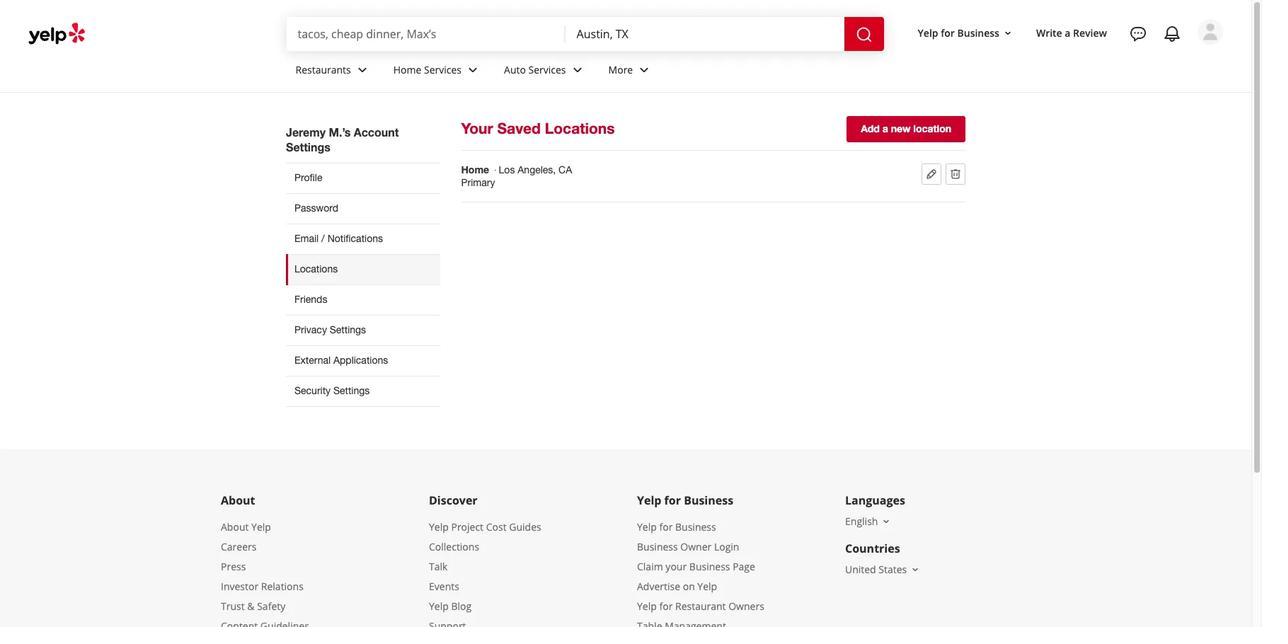Task type: vqa. For each thing, say whether or not it's contained in the screenshot.
Fluid
no



Task type: describe. For each thing, give the bounding box(es) containing it.
about for about
[[221, 493, 255, 508]]

trust
[[221, 599, 245, 613]]

external
[[294, 355, 331, 366]]

Near text field
[[577, 26, 833, 42]]

states
[[879, 563, 907, 576]]

none field near
[[577, 26, 833, 42]]

security settings link
[[286, 376, 440, 407]]

yelp project cost guides collections talk events yelp blog
[[429, 520, 541, 613]]

profile link
[[286, 163, 440, 193]]

login
[[714, 540, 739, 553]]

write a review link
[[1031, 20, 1113, 46]]

email / notifications link
[[286, 224, 440, 254]]

0 horizontal spatial locations
[[294, 263, 338, 275]]

/
[[321, 233, 325, 244]]

add a new location link
[[847, 116, 965, 142]]

16 chevron down v2 image inside yelp for business button
[[1002, 27, 1014, 39]]

home services
[[393, 63, 462, 76]]

business categories element
[[284, 51, 1223, 92]]

password
[[294, 202, 338, 214]]

cost
[[486, 520, 507, 534]]

m.'s
[[329, 125, 351, 139]]

security
[[294, 385, 331, 396]]

los angeles, ca primary
[[461, 164, 572, 188]]

location
[[913, 122, 951, 134]]

yelp inside button
[[918, 26, 938, 39]]

about yelp careers press investor relations trust & safety
[[221, 520, 304, 613]]

about yelp link
[[221, 520, 271, 534]]

jeremy m.'s account settings
[[286, 125, 399, 154]]

yelp for business business owner login claim your business page advertise on yelp yelp for restaurant owners
[[637, 520, 764, 613]]

email
[[294, 233, 319, 244]]

languages
[[845, 493, 905, 508]]

jeremy
[[286, 125, 326, 139]]

yelp for business link
[[637, 520, 716, 534]]

your
[[666, 560, 687, 573]]

16 chevron down v2 image for languages
[[881, 516, 892, 527]]

trust & safety link
[[221, 599, 285, 613]]

friends
[[294, 294, 327, 305]]

locations link
[[286, 254, 440, 285]]

talk link
[[429, 560, 448, 573]]

search image
[[855, 26, 872, 43]]

16 chevron down v2 image for countries
[[910, 564, 921, 575]]

careers link
[[221, 540, 257, 553]]

settings for security
[[333, 385, 370, 396]]

united states button
[[845, 563, 921, 576]]

investor relations link
[[221, 580, 304, 593]]

Find text field
[[298, 26, 554, 42]]

more
[[608, 63, 633, 76]]

advertise
[[637, 580, 680, 593]]

los
[[499, 164, 515, 176]]

messages image
[[1130, 25, 1147, 42]]

home services link
[[382, 51, 493, 92]]

privacy
[[294, 324, 327, 335]]

yelp project cost guides link
[[429, 520, 541, 534]]

security settings
[[294, 385, 370, 396]]

profile
[[294, 172, 322, 183]]

settings inside the jeremy m.'s account settings
[[286, 140, 330, 154]]

services for auto services
[[528, 63, 566, 76]]

add
[[861, 122, 880, 134]]

collections
[[429, 540, 479, 553]]

united
[[845, 563, 876, 576]]

owners
[[728, 599, 764, 613]]

angeles,
[[518, 164, 556, 176]]

restaurants
[[296, 63, 351, 76]]

your
[[461, 120, 493, 137]]

yelp up collections
[[429, 520, 449, 534]]

new
[[891, 122, 911, 134]]

project
[[451, 520, 483, 534]]

a for write
[[1065, 26, 1071, 39]]

yelp for business inside yelp for business button
[[918, 26, 999, 39]]

talk
[[429, 560, 448, 573]]

yelp down advertise
[[637, 599, 657, 613]]



Task type: locate. For each thing, give the bounding box(es) containing it.
for
[[941, 26, 955, 39], [664, 493, 681, 508], [659, 520, 673, 534], [659, 599, 673, 613]]

settings down applications
[[333, 385, 370, 396]]

password link
[[286, 193, 440, 224]]

a right the write
[[1065, 26, 1071, 39]]

settings
[[286, 140, 330, 154], [330, 324, 366, 335], [333, 385, 370, 396]]

countries
[[845, 541, 900, 556]]

page
[[733, 560, 755, 573]]

1 horizontal spatial a
[[1065, 26, 1071, 39]]

0 vertical spatial yelp for business
[[918, 26, 999, 39]]

services
[[424, 63, 462, 76], [528, 63, 566, 76]]

yelp inside "about yelp careers press investor relations trust & safety"
[[251, 520, 271, 534]]

0 vertical spatial locations
[[545, 120, 615, 137]]

1 horizontal spatial locations
[[545, 120, 615, 137]]

safety
[[257, 599, 285, 613]]

24 chevron down v2 image right the "more"
[[636, 61, 653, 78]]

yelp right 'on'
[[697, 580, 717, 593]]

services for home services
[[424, 63, 462, 76]]

primary
[[461, 177, 495, 188]]

about up careers
[[221, 520, 249, 534]]

24 chevron down v2 image
[[354, 61, 371, 78], [464, 61, 481, 78], [636, 61, 653, 78]]

2 none field from the left
[[577, 26, 833, 42]]

1 vertical spatial settings
[[330, 324, 366, 335]]

business inside yelp for business button
[[957, 26, 999, 39]]

restaurants link
[[284, 51, 382, 92]]

yelp right search icon
[[918, 26, 938, 39]]

none field up home services
[[298, 26, 554, 42]]

24 chevron down v2 image for home services
[[464, 61, 481, 78]]

home for home
[[461, 163, 489, 176]]

claim your business page link
[[637, 560, 755, 573]]

home inside business categories 'element'
[[393, 63, 421, 76]]

16 chevron down v2 image right states on the bottom of the page
[[910, 564, 921, 575]]

united states
[[845, 563, 907, 576]]

3 24 chevron down v2 image from the left
[[636, 61, 653, 78]]

account
[[354, 125, 399, 139]]

discover
[[429, 493, 478, 508]]

write a review
[[1036, 26, 1107, 39]]

services left 24 chevron down v2 image
[[528, 63, 566, 76]]

add a new location
[[861, 122, 951, 134]]

2 vertical spatial 16 chevron down v2 image
[[910, 564, 921, 575]]

on
[[683, 580, 695, 593]]

auto
[[504, 63, 526, 76]]

1 horizontal spatial services
[[528, 63, 566, 76]]

investor
[[221, 580, 258, 593]]

1 horizontal spatial 24 chevron down v2 image
[[464, 61, 481, 78]]

about up the about yelp 'link'
[[221, 493, 255, 508]]

24 chevron down v2 image left auto
[[464, 61, 481, 78]]

press
[[221, 560, 246, 573]]

auto services
[[504, 63, 566, 76]]

2 24 chevron down v2 image from the left
[[464, 61, 481, 78]]

settings down jeremy
[[286, 140, 330, 154]]

2 horizontal spatial 16 chevron down v2 image
[[1002, 27, 1014, 39]]

1 about from the top
[[221, 493, 255, 508]]

2 horizontal spatial 24 chevron down v2 image
[[636, 61, 653, 78]]

collections link
[[429, 540, 479, 553]]

24 chevron down v2 image for restaurants
[[354, 61, 371, 78]]

auto services link
[[493, 51, 597, 92]]

1 services from the left
[[424, 63, 462, 76]]

applications
[[333, 355, 388, 366]]

0 horizontal spatial yelp for business
[[637, 493, 733, 508]]

external applications link
[[286, 345, 440, 376]]

email / notifications
[[294, 233, 383, 244]]

0 vertical spatial 16 chevron down v2 image
[[1002, 27, 1014, 39]]

guides
[[509, 520, 541, 534]]

a for add
[[883, 122, 888, 134]]

business owner login link
[[637, 540, 739, 553]]

24 chevron down v2 image inside home services link
[[464, 61, 481, 78]]

privacy settings link
[[286, 315, 440, 345]]

notifications image
[[1164, 25, 1181, 42]]

friends link
[[286, 285, 440, 315]]

1 horizontal spatial home
[[461, 163, 489, 176]]

home down 'find' field
[[393, 63, 421, 76]]

1 vertical spatial a
[[883, 122, 888, 134]]

0 horizontal spatial 24 chevron down v2 image
[[354, 61, 371, 78]]

settings for privacy
[[330, 324, 366, 335]]

1 vertical spatial home
[[461, 163, 489, 176]]

yelp up claim
[[637, 520, 657, 534]]

locations up friends
[[294, 263, 338, 275]]

1 horizontal spatial yelp for business
[[918, 26, 999, 39]]

yelp blog link
[[429, 599, 472, 613]]

careers
[[221, 540, 257, 553]]

yelp for restaurant owners link
[[637, 599, 764, 613]]

write
[[1036, 26, 1062, 39]]

0 horizontal spatial home
[[393, 63, 421, 76]]

notifications
[[327, 233, 383, 244]]

home
[[393, 63, 421, 76], [461, 163, 489, 176]]

press link
[[221, 560, 246, 573]]

yelp
[[918, 26, 938, 39], [637, 493, 661, 508], [251, 520, 271, 534], [429, 520, 449, 534], [637, 520, 657, 534], [697, 580, 717, 593], [429, 599, 449, 613], [637, 599, 657, 613]]

settings inside 'link'
[[333, 385, 370, 396]]

home for home services
[[393, 63, 421, 76]]

a
[[1065, 26, 1071, 39], [883, 122, 888, 134]]

advertise on yelp link
[[637, 580, 717, 593]]

english button
[[845, 515, 892, 528]]

for inside button
[[941, 26, 955, 39]]

services down 'find' field
[[424, 63, 462, 76]]

1 vertical spatial locations
[[294, 263, 338, 275]]

1 none field from the left
[[298, 26, 554, 42]]

about for about yelp careers press investor relations trust & safety
[[221, 520, 249, 534]]

1 horizontal spatial none field
[[577, 26, 833, 42]]

0 vertical spatial settings
[[286, 140, 330, 154]]

0 horizontal spatial services
[[424, 63, 462, 76]]

blog
[[451, 599, 472, 613]]

settings up external applications
[[330, 324, 366, 335]]

None search field
[[286, 17, 887, 51]]

1 horizontal spatial 16 chevron down v2 image
[[910, 564, 921, 575]]

none field 'find'
[[298, 26, 554, 42]]

user actions element
[[906, 18, 1243, 105]]

jeremy m. image
[[1198, 19, 1223, 45]]

yelp for business button
[[912, 20, 1019, 46]]

16 chevron down v2 image down languages in the right bottom of the page
[[881, 516, 892, 527]]

2 services from the left
[[528, 63, 566, 76]]

0 vertical spatial about
[[221, 493, 255, 508]]

yelp up yelp for business link
[[637, 493, 661, 508]]

&
[[247, 599, 254, 613]]

16 chevron down v2 image left the write
[[1002, 27, 1014, 39]]

owner
[[680, 540, 712, 553]]

0 horizontal spatial 16 chevron down v2 image
[[881, 516, 892, 527]]

0 horizontal spatial a
[[883, 122, 888, 134]]

1 vertical spatial about
[[221, 520, 249, 534]]

0 vertical spatial a
[[1065, 26, 1071, 39]]

about inside "about yelp careers press investor relations trust & safety"
[[221, 520, 249, 534]]

24 chevron down v2 image for more
[[636, 61, 653, 78]]

review
[[1073, 26, 1107, 39]]

about
[[221, 493, 255, 508], [221, 520, 249, 534]]

claim
[[637, 560, 663, 573]]

None field
[[298, 26, 554, 42], [577, 26, 833, 42]]

a right add
[[883, 122, 888, 134]]

english
[[845, 515, 878, 528]]

yelp down events
[[429, 599, 449, 613]]

16 chevron down v2 image
[[1002, 27, 1014, 39], [881, 516, 892, 527], [910, 564, 921, 575]]

home up primary
[[461, 163, 489, 176]]

privacy settings
[[294, 324, 366, 335]]

ca
[[559, 164, 572, 176]]

24 chevron down v2 image right 'restaurants'
[[354, 61, 371, 78]]

24 chevron down v2 image inside 'more' "link"
[[636, 61, 653, 78]]

saved
[[497, 120, 541, 137]]

16 chevron down v2 image inside english dropdown button
[[881, 516, 892, 527]]

0 vertical spatial home
[[393, 63, 421, 76]]

1 vertical spatial yelp for business
[[637, 493, 733, 508]]

more link
[[597, 51, 664, 92]]

restaurant
[[675, 599, 726, 613]]

locations up ca
[[545, 120, 615, 137]]

yelp up careers
[[251, 520, 271, 534]]

your saved locations
[[461, 120, 615, 137]]

none field up business categories 'element'
[[577, 26, 833, 42]]

16 chevron down v2 image inside united states 'dropdown button'
[[910, 564, 921, 575]]

2 about from the top
[[221, 520, 249, 534]]

events
[[429, 580, 459, 593]]

24 chevron down v2 image
[[569, 61, 586, 78]]

1 vertical spatial 16 chevron down v2 image
[[881, 516, 892, 527]]

1 24 chevron down v2 image from the left
[[354, 61, 371, 78]]

0 horizontal spatial none field
[[298, 26, 554, 42]]

relations
[[261, 580, 304, 593]]

2 vertical spatial settings
[[333, 385, 370, 396]]

events link
[[429, 580, 459, 593]]

external applications
[[294, 355, 388, 366]]

24 chevron down v2 image inside restaurants link
[[354, 61, 371, 78]]



